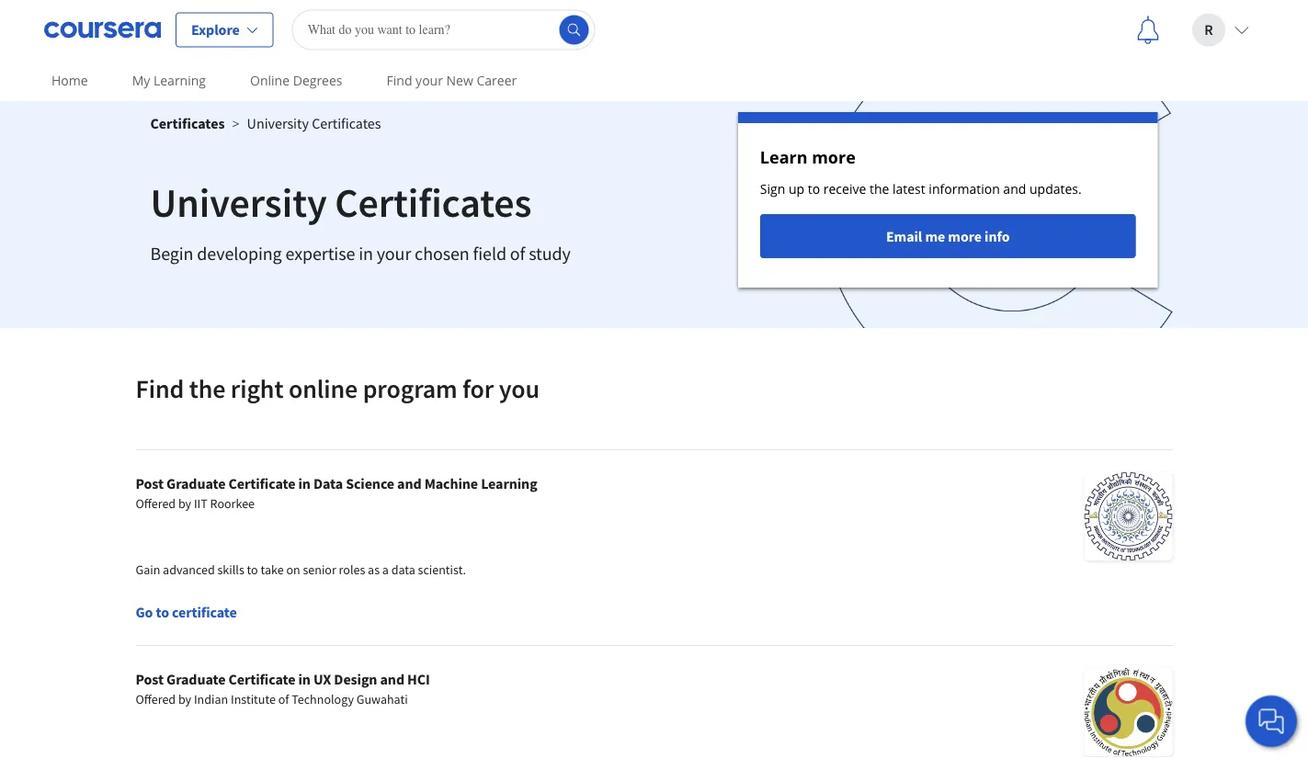 Task type: describe. For each thing, give the bounding box(es) containing it.
0 vertical spatial more
[[812, 146, 856, 169]]

2 vertical spatial to
[[156, 603, 169, 621]]

chat with us image
[[1257, 707, 1286, 736]]

take
[[261, 562, 284, 578]]

roorkee
[[210, 496, 255, 512]]

guwahati
[[356, 691, 408, 708]]

learn
[[760, 146, 808, 169]]

data
[[391, 562, 415, 578]]

and for post graduate certificate in ux design and hci
[[380, 670, 404, 689]]

find your new career
[[387, 72, 517, 89]]

in for your
[[359, 242, 373, 265]]

advanced
[[163, 562, 215, 578]]

the inside learn more status
[[870, 180, 889, 197]]

info
[[985, 227, 1010, 245]]

new
[[446, 72, 473, 89]]

developing
[[197, 242, 282, 265]]

offered inside post graduate certificate in ux design and hci offered by indian institute of technology guwahati
[[136, 691, 176, 708]]

data
[[313, 474, 343, 493]]

post for post graduate certificate in data science and machine learning
[[136, 474, 164, 493]]

science
[[346, 474, 394, 493]]

for
[[462, 373, 494, 405]]

a
[[382, 562, 389, 578]]

university certificates link
[[247, 114, 381, 132]]

home
[[51, 72, 88, 89]]

certificates down my learning
[[150, 114, 225, 132]]

graduate for post graduate certificate in ux design and hci
[[166, 670, 226, 689]]

and inside learn more status
[[1003, 180, 1026, 197]]

senior
[[303, 562, 336, 578]]

iit roorkee image
[[1084, 473, 1173, 561]]

>
[[232, 114, 240, 132]]

gain advanced skills to take on senior roles as a data scientist.
[[136, 562, 466, 578]]

indian
[[194, 691, 228, 708]]

in for ux
[[298, 670, 311, 689]]

machine
[[424, 474, 478, 493]]

gain
[[136, 562, 160, 578]]

certificates link
[[150, 114, 225, 132]]

begin
[[150, 242, 193, 265]]

find the right online program for you
[[136, 373, 540, 405]]

certificate for ux
[[228, 670, 295, 689]]

on
[[286, 562, 300, 578]]

find for find the right online program for you
[[136, 373, 184, 405]]

study
[[529, 242, 571, 265]]

updates.
[[1030, 180, 1082, 197]]

learning inside post graduate certificate in data science and machine learning offered by iit roorkee
[[481, 474, 537, 493]]

latest
[[893, 180, 925, 197]]

post graduate certificate in data science and machine learning offered by iit roorkee
[[136, 474, 537, 512]]

indian institute of technology guwahati image
[[1084, 668, 1173, 757]]

me
[[925, 227, 945, 245]]

by inside post graduate certificate in ux design and hci offered by indian institute of technology guwahati
[[178, 691, 191, 708]]

home link
[[44, 60, 95, 101]]

1 vertical spatial university
[[150, 177, 327, 228]]

post graduate certificate in ux design and hci offered by indian institute of technology guwahati
[[136, 670, 430, 708]]

0 horizontal spatial the
[[189, 373, 226, 405]]

degrees
[[293, 72, 342, 89]]

email me more info
[[886, 227, 1010, 245]]

0 vertical spatial your
[[416, 72, 443, 89]]

online degrees
[[250, 72, 342, 89]]

you
[[499, 373, 540, 405]]

as
[[368, 562, 380, 578]]

offered inside post graduate certificate in data science and machine learning offered by iit roorkee
[[136, 496, 176, 512]]

1 horizontal spatial of
[[510, 242, 525, 265]]

in for data
[[298, 474, 311, 493]]

r
[[1205, 21, 1213, 39]]

go to certificate
[[136, 603, 237, 621]]

skills
[[217, 562, 244, 578]]

sign
[[760, 180, 785, 197]]



Task type: locate. For each thing, give the bounding box(es) containing it.
the
[[870, 180, 889, 197], [189, 373, 226, 405]]

0 horizontal spatial more
[[812, 146, 856, 169]]

certificate inside post graduate certificate in data science and machine learning offered by iit roorkee
[[228, 474, 295, 493]]

learning
[[154, 72, 206, 89], [481, 474, 537, 493]]

0 vertical spatial certificate
[[228, 474, 295, 493]]

university up developing
[[150, 177, 327, 228]]

0 horizontal spatial to
[[156, 603, 169, 621]]

up
[[789, 180, 805, 197]]

explore
[[191, 21, 240, 39]]

of
[[510, 242, 525, 265], [278, 691, 289, 708]]

receive
[[824, 180, 866, 197]]

expertise
[[285, 242, 355, 265]]

offered left iit
[[136, 496, 176, 512]]

certificate
[[172, 603, 237, 621]]

2 vertical spatial in
[[298, 670, 311, 689]]

0 vertical spatial of
[[510, 242, 525, 265]]

graduate up indian
[[166, 670, 226, 689]]

certificates > university certificates
[[150, 114, 381, 132]]

2 certificate from the top
[[228, 670, 295, 689]]

1 vertical spatial in
[[298, 474, 311, 493]]

1 horizontal spatial more
[[948, 227, 982, 245]]

1 vertical spatial to
[[247, 562, 258, 578]]

by inside post graduate certificate in data science and machine learning offered by iit roorkee
[[178, 496, 191, 512]]

in
[[359, 242, 373, 265], [298, 474, 311, 493], [298, 670, 311, 689]]

and for post graduate certificate in data science and machine learning
[[397, 474, 422, 493]]

1 horizontal spatial to
[[247, 562, 258, 578]]

coursera image
[[44, 15, 161, 45]]

to
[[808, 180, 820, 197], [247, 562, 258, 578], [156, 603, 169, 621]]

1 vertical spatial post
[[136, 670, 164, 689]]

by left iit
[[178, 496, 191, 512]]

post down go
[[136, 670, 164, 689]]

graduate inside post graduate certificate in data science and machine learning offered by iit roorkee
[[166, 474, 226, 493]]

university certificates
[[150, 177, 532, 228]]

certificate up institute
[[228, 670, 295, 689]]

in left the ux
[[298, 670, 311, 689]]

in inside post graduate certificate in data science and machine learning offered by iit roorkee
[[298, 474, 311, 493]]

0 vertical spatial post
[[136, 474, 164, 493]]

and up guwahati
[[380, 670, 404, 689]]

0 horizontal spatial learning
[[154, 72, 206, 89]]

by
[[178, 496, 191, 512], [178, 691, 191, 708]]

1 vertical spatial certificate
[[228, 670, 295, 689]]

ux
[[313, 670, 331, 689]]

more inside button
[[948, 227, 982, 245]]

graduate for post graduate certificate in data science and machine learning
[[166, 474, 226, 493]]

0 vertical spatial find
[[387, 72, 412, 89]]

career
[[477, 72, 517, 89]]

offered
[[136, 496, 176, 512], [136, 691, 176, 708]]

technology
[[292, 691, 354, 708]]

scientist.
[[418, 562, 466, 578]]

your
[[416, 72, 443, 89], [377, 242, 411, 265]]

1 vertical spatial of
[[278, 691, 289, 708]]

learning right machine
[[481, 474, 537, 493]]

1 vertical spatial graduate
[[166, 670, 226, 689]]

post
[[136, 474, 164, 493], [136, 670, 164, 689]]

more
[[812, 146, 856, 169], [948, 227, 982, 245]]

r button
[[1178, 0, 1264, 59]]

offered left indian
[[136, 691, 176, 708]]

your left chosen
[[377, 242, 411, 265]]

learn more
[[760, 146, 856, 169]]

roles
[[339, 562, 365, 578]]

and left updates.
[[1003, 180, 1026, 197]]

learn more status
[[738, 112, 1158, 288]]

graduate
[[166, 474, 226, 493], [166, 670, 226, 689]]

1 vertical spatial offered
[[136, 691, 176, 708]]

0 vertical spatial in
[[359, 242, 373, 265]]

design
[[334, 670, 377, 689]]

in left data
[[298, 474, 311, 493]]

right
[[231, 373, 284, 405]]

by left indian
[[178, 691, 191, 708]]

to right go
[[156, 603, 169, 621]]

0 horizontal spatial of
[[278, 691, 289, 708]]

to inside learn more status
[[808, 180, 820, 197]]

of right field
[[510, 242, 525, 265]]

explore button
[[176, 12, 274, 47]]

and right science
[[397, 474, 422, 493]]

1 vertical spatial learning
[[481, 474, 537, 493]]

post up gain in the bottom of the page
[[136, 474, 164, 493]]

1 offered from the top
[[136, 496, 176, 512]]

institute
[[231, 691, 276, 708]]

online
[[289, 373, 358, 405]]

2 offered from the top
[[136, 691, 176, 708]]

more right "me"
[[948, 227, 982, 245]]

1 certificate from the top
[[228, 474, 295, 493]]

post inside post graduate certificate in ux design and hci offered by indian institute of technology guwahati
[[136, 670, 164, 689]]

1 vertical spatial your
[[377, 242, 411, 265]]

1 vertical spatial and
[[397, 474, 422, 493]]

post inside post graduate certificate in data science and machine learning offered by iit roorkee
[[136, 474, 164, 493]]

and inside post graduate certificate in ux design and hci offered by indian institute of technology guwahati
[[380, 670, 404, 689]]

0 vertical spatial the
[[870, 180, 889, 197]]

0 vertical spatial graduate
[[166, 474, 226, 493]]

graduate up iit
[[166, 474, 226, 493]]

1 vertical spatial by
[[178, 691, 191, 708]]

online
[[250, 72, 290, 89]]

2 horizontal spatial to
[[808, 180, 820, 197]]

0 horizontal spatial your
[[377, 242, 411, 265]]

1 horizontal spatial your
[[416, 72, 443, 89]]

and
[[1003, 180, 1026, 197], [397, 474, 422, 493], [380, 670, 404, 689]]

post for post graduate certificate in ux design and hci
[[136, 670, 164, 689]]

graduate inside post graduate certificate in ux design and hci offered by indian institute of technology guwahati
[[166, 670, 226, 689]]

2 vertical spatial and
[[380, 670, 404, 689]]

certificate up roorkee
[[228, 474, 295, 493]]

1 horizontal spatial learning
[[481, 474, 537, 493]]

go
[[136, 603, 153, 621]]

1 horizontal spatial the
[[870, 180, 889, 197]]

more up receive
[[812, 146, 856, 169]]

of inside post graduate certificate in ux design and hci offered by indian institute of technology guwahati
[[278, 691, 289, 708]]

1 graduate from the top
[[166, 474, 226, 493]]

and inside post graduate certificate in data science and machine learning offered by iit roorkee
[[397, 474, 422, 493]]

email
[[886, 227, 922, 245]]

in right expertise
[[359, 242, 373, 265]]

0 vertical spatial learning
[[154, 72, 206, 89]]

your left new
[[416, 72, 443, 89]]

sign up to receive the latest information and updates.
[[760, 180, 1082, 197]]

to left the take
[[247, 562, 258, 578]]

1 post from the top
[[136, 474, 164, 493]]

0 vertical spatial to
[[808, 180, 820, 197]]

certificates down degrees
[[312, 114, 381, 132]]

2 by from the top
[[178, 691, 191, 708]]

my learning link
[[125, 60, 213, 101]]

field
[[473, 242, 506, 265]]

certificates up chosen
[[335, 177, 532, 228]]

1 vertical spatial the
[[189, 373, 226, 405]]

iit
[[194, 496, 208, 512]]

email me more info button
[[760, 214, 1136, 258]]

online degrees link
[[243, 60, 350, 101]]

0 vertical spatial offered
[[136, 496, 176, 512]]

certificate
[[228, 474, 295, 493], [228, 670, 295, 689]]

chosen
[[415, 242, 469, 265]]

program
[[363, 373, 457, 405]]

my
[[132, 72, 150, 89]]

certificates
[[150, 114, 225, 132], [312, 114, 381, 132], [335, 177, 532, 228]]

the left right
[[189, 373, 226, 405]]

university
[[247, 114, 309, 132], [150, 177, 327, 228]]

0 vertical spatial and
[[1003, 180, 1026, 197]]

learning right the my
[[154, 72, 206, 89]]

of right institute
[[278, 691, 289, 708]]

2 post from the top
[[136, 670, 164, 689]]

the left latest
[[870, 180, 889, 197]]

certificate for data
[[228, 474, 295, 493]]

0 vertical spatial university
[[247, 114, 309, 132]]

1 vertical spatial more
[[948, 227, 982, 245]]

hci
[[407, 670, 430, 689]]

university right >
[[247, 114, 309, 132]]

in inside post graduate certificate in ux design and hci offered by indian institute of technology guwahati
[[298, 670, 311, 689]]

certificate inside post graduate certificate in ux design and hci offered by indian institute of technology guwahati
[[228, 670, 295, 689]]

begin developing expertise in your chosen field of study
[[150, 242, 571, 265]]

to right up at the top
[[808, 180, 820, 197]]

1 horizontal spatial find
[[387, 72, 412, 89]]

None search field
[[292, 10, 595, 50]]

2 graduate from the top
[[166, 670, 226, 689]]

my learning
[[132, 72, 206, 89]]

information
[[929, 180, 1000, 197]]

find your new career link
[[379, 60, 524, 101]]

0 vertical spatial by
[[178, 496, 191, 512]]

1 vertical spatial find
[[136, 373, 184, 405]]

0 horizontal spatial find
[[136, 373, 184, 405]]

find for find your new career
[[387, 72, 412, 89]]

What do you want to learn? text field
[[292, 10, 595, 50]]

1 by from the top
[[178, 496, 191, 512]]

find
[[387, 72, 412, 89], [136, 373, 184, 405]]



Task type: vqa. For each thing, say whether or not it's contained in the screenshot.
the left the
yes



